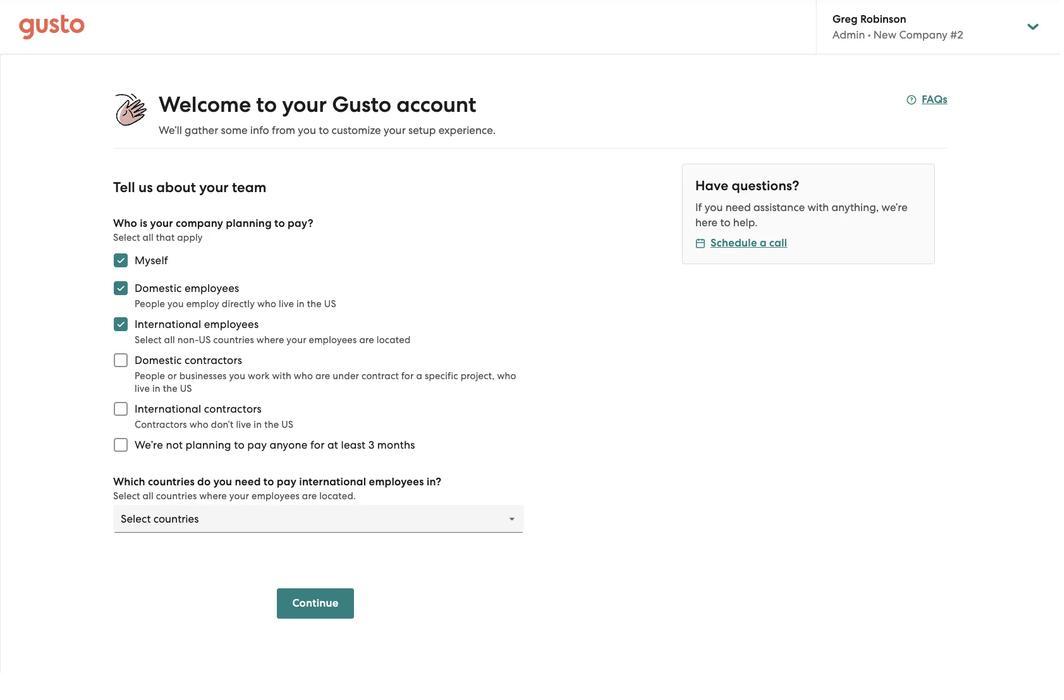 Task type: vqa. For each thing, say whether or not it's contained in the screenshot.
the Add corresponding to Add Company
no



Task type: describe. For each thing, give the bounding box(es) containing it.
a inside button
[[760, 236, 767, 250]]

we'll
[[159, 124, 182, 137]]

1 horizontal spatial live
[[236, 419, 251, 431]]

international
[[299, 475, 366, 489]]

all inside which countries do you need to pay international employees in? select all countries where your employees are located.
[[143, 491, 154, 502]]

to down 'contractors who don't live in the us'
[[234, 439, 245, 451]]

us
[[138, 179, 153, 196]]

company
[[176, 217, 223, 230]]

businesses
[[179, 370, 227, 382]]

don't
[[211, 419, 234, 431]]

your inside which countries do you need to pay international employees in? select all countries where your employees are located.
[[229, 491, 249, 502]]

your up people or businesses you work with who are under contract for a specific project, who live in the us
[[287, 334, 306, 346]]

about
[[156, 179, 196, 196]]

anything,
[[832, 201, 879, 214]]

people or businesses you work with who are under contract for a specific project, who live in the us
[[135, 370, 516, 395]]

#2
[[950, 28, 963, 41]]

you inside which countries do you need to pay international employees in? select all countries where your employees are located.
[[213, 475, 232, 489]]

continue
[[292, 597, 339, 610]]

team
[[232, 179, 267, 196]]

robinson
[[860, 13, 906, 26]]

0 vertical spatial countries
[[213, 334, 254, 346]]

international for international contractors
[[135, 403, 201, 415]]

is
[[140, 217, 148, 230]]

We're not planning to pay anyone for at least 3 months checkbox
[[107, 431, 135, 459]]

setup
[[408, 124, 436, 137]]

select inside which countries do you need to pay international employees in? select all countries where your employees are located.
[[113, 491, 140, 502]]

call
[[769, 236, 787, 250]]

to up info
[[256, 92, 277, 118]]

with inside if you need assistance with anything, we're here to help.
[[808, 201, 829, 214]]

faqs button
[[907, 92, 948, 107]]

Myself checkbox
[[107, 247, 135, 274]]

who left under
[[294, 370, 313, 382]]

1 vertical spatial countries
[[148, 475, 195, 489]]

employees down months
[[369, 475, 424, 489]]

we're
[[882, 201, 908, 214]]

continue button
[[277, 589, 354, 619]]

new
[[874, 28, 897, 41]]

pay?
[[288, 217, 313, 230]]

you inside welcome to your gusto account we'll gather some info from you to customize your setup experience.
[[298, 124, 316, 137]]

to inside if you need assistance with anything, we're here to help.
[[720, 216, 731, 229]]

to inside which countries do you need to pay international employees in? select all countries where your employees are located.
[[263, 475, 274, 489]]

which countries do you need to pay international employees in? select all countries where your employees are located.
[[113, 475, 442, 502]]

1 vertical spatial select
[[135, 334, 162, 346]]

1 vertical spatial planning
[[186, 439, 231, 451]]

•
[[868, 28, 871, 41]]

that
[[156, 232, 175, 243]]

or
[[168, 370, 177, 382]]

info
[[250, 124, 269, 137]]

need inside which countries do you need to pay international employees in? select all countries where your employees are located.
[[235, 475, 261, 489]]

schedule
[[711, 236, 757, 250]]

need inside if you need assistance with anything, we're here to help.
[[726, 201, 751, 214]]

apply
[[177, 232, 203, 243]]

some
[[221, 124, 248, 137]]

people for domestic employees
[[135, 298, 165, 310]]

your left 'team'
[[199, 179, 229, 196]]

domestic employees
[[135, 282, 239, 295]]

International employees checkbox
[[107, 310, 135, 338]]

contractors who don't live in the us
[[135, 419, 293, 431]]

admin
[[833, 28, 865, 41]]

anyone
[[270, 439, 308, 451]]

to left customize
[[319, 124, 329, 137]]

gather
[[185, 124, 218, 137]]

located.
[[319, 491, 356, 502]]

we're not planning to pay anyone for at least 3 months
[[135, 439, 415, 451]]

people you employ directly who live in the us
[[135, 298, 336, 310]]

we're
[[135, 439, 163, 451]]

at
[[327, 439, 338, 451]]

0 vertical spatial pay
[[247, 439, 267, 451]]

company
[[899, 28, 948, 41]]

international contractors
[[135, 403, 262, 415]]

international employees
[[135, 318, 259, 331]]

do
[[197, 475, 211, 489]]

to inside who is your company planning to pay? select all that apply
[[274, 217, 285, 230]]

0 vertical spatial are
[[359, 334, 374, 346]]

contractors for international contractors
[[204, 403, 262, 415]]

your up from
[[282, 92, 327, 118]]

select inside who is your company planning to pay? select all that apply
[[113, 232, 140, 243]]

2 horizontal spatial the
[[307, 298, 322, 310]]

2 vertical spatial countries
[[156, 491, 197, 502]]

project,
[[461, 370, 495, 382]]

have questions?
[[695, 178, 799, 194]]



Task type: locate. For each thing, give the bounding box(es) containing it.
0 vertical spatial select
[[113, 232, 140, 243]]

Domestic employees checkbox
[[107, 274, 135, 302]]

greg
[[833, 13, 858, 26]]

need up help.
[[726, 201, 751, 214]]

assistance
[[754, 201, 805, 214]]

you right do
[[213, 475, 232, 489]]

the down or
[[163, 383, 178, 395]]

planning
[[226, 217, 272, 230], [186, 439, 231, 451]]

0 vertical spatial domestic
[[135, 282, 182, 295]]

employees
[[185, 282, 239, 295], [204, 318, 259, 331], [309, 334, 357, 346], [369, 475, 424, 489], [252, 491, 300, 502]]

are
[[359, 334, 374, 346], [315, 370, 330, 382], [302, 491, 317, 502]]

1 horizontal spatial in
[[254, 419, 262, 431]]

people
[[135, 298, 165, 310], [135, 370, 165, 382]]

1 horizontal spatial a
[[760, 236, 767, 250]]

all down is
[[143, 232, 154, 243]]

0 vertical spatial a
[[760, 236, 767, 250]]

us
[[324, 298, 336, 310], [199, 334, 211, 346], [180, 383, 192, 395], [281, 419, 293, 431]]

for left at
[[310, 439, 325, 451]]

where down do
[[199, 491, 227, 502]]

account
[[397, 92, 476, 118]]

planning down 'contractors who don't live in the us'
[[186, 439, 231, 451]]

need right do
[[235, 475, 261, 489]]

are left under
[[315, 370, 330, 382]]

0 horizontal spatial in
[[152, 383, 160, 395]]

where inside which countries do you need to pay international employees in? select all countries where your employees are located.
[[199, 491, 227, 502]]

1 horizontal spatial with
[[808, 201, 829, 214]]

1 horizontal spatial where
[[257, 334, 284, 346]]

are inside people or businesses you work with who are under contract for a specific project, who live in the us
[[315, 370, 330, 382]]

the
[[307, 298, 322, 310], [163, 383, 178, 395], [264, 419, 279, 431]]

1 vertical spatial contractors
[[204, 403, 262, 415]]

people up international employees option
[[135, 298, 165, 310]]

you inside if you need assistance with anything, we're here to help.
[[705, 201, 723, 214]]

1 vertical spatial where
[[199, 491, 227, 502]]

pay
[[247, 439, 267, 451], [277, 475, 297, 489]]

0 vertical spatial international
[[135, 318, 201, 331]]

0 horizontal spatial live
[[135, 383, 150, 395]]

select all non-us countries where your employees are located
[[135, 334, 411, 346]]

2 horizontal spatial live
[[279, 298, 294, 310]]

1 vertical spatial people
[[135, 370, 165, 382]]

1 vertical spatial in
[[152, 383, 160, 395]]

schedule a call button
[[695, 236, 787, 251]]

0 vertical spatial where
[[257, 334, 284, 346]]

domestic for domestic employees
[[135, 282, 182, 295]]

people for domestic contractors
[[135, 370, 165, 382]]

customize
[[332, 124, 381, 137]]

contractors up 'businesses'
[[185, 354, 242, 367]]

1 vertical spatial for
[[310, 439, 325, 451]]

1 vertical spatial with
[[272, 370, 291, 382]]

all down which
[[143, 491, 154, 502]]

1 horizontal spatial for
[[401, 370, 414, 382]]

domestic
[[135, 282, 182, 295], [135, 354, 182, 367]]

0 horizontal spatial need
[[235, 475, 261, 489]]

specific
[[425, 370, 458, 382]]

0 horizontal spatial with
[[272, 370, 291, 382]]

you down domestic employees
[[168, 298, 184, 310]]

2 vertical spatial all
[[143, 491, 154, 502]]

0 horizontal spatial for
[[310, 439, 325, 451]]

not
[[166, 439, 183, 451]]

your down we're not planning to pay anyone for at least 3 months
[[229, 491, 249, 502]]

your left setup
[[384, 124, 406, 137]]

if you need assistance with anything, we're here to help.
[[695, 201, 908, 229]]

select
[[113, 232, 140, 243], [135, 334, 162, 346], [113, 491, 140, 502]]

with right work
[[272, 370, 291, 382]]

0 vertical spatial with
[[808, 201, 829, 214]]

1 domestic from the top
[[135, 282, 182, 295]]

countries down not
[[156, 491, 197, 502]]

us inside people or businesses you work with who are under contract for a specific project, who live in the us
[[180, 383, 192, 395]]

in up select all non-us countries where your employees are located at the left
[[297, 298, 305, 310]]

1 vertical spatial domestic
[[135, 354, 182, 367]]

your
[[282, 92, 327, 118], [384, 124, 406, 137], [199, 179, 229, 196], [150, 217, 173, 230], [287, 334, 306, 346], [229, 491, 249, 502]]

are inside which countries do you need to pay international employees in? select all countries where your employees are located.
[[302, 491, 317, 502]]

people left or
[[135, 370, 165, 382]]

0 vertical spatial live
[[279, 298, 294, 310]]

2 horizontal spatial in
[[297, 298, 305, 310]]

1 horizontal spatial pay
[[277, 475, 297, 489]]

3
[[368, 439, 375, 451]]

faqs
[[922, 93, 948, 106]]

1 vertical spatial all
[[164, 334, 175, 346]]

1 vertical spatial pay
[[277, 475, 297, 489]]

who is your company planning to pay? select all that apply
[[113, 217, 313, 243]]

pay left 'anyone' at bottom left
[[247, 439, 267, 451]]

who
[[113, 217, 137, 230]]

gusto
[[332, 92, 391, 118]]

you right if
[[705, 201, 723, 214]]

greg robinson admin • new company #2
[[833, 13, 963, 41]]

all
[[143, 232, 154, 243], [164, 334, 175, 346], [143, 491, 154, 502]]

0 horizontal spatial where
[[199, 491, 227, 502]]

1 people from the top
[[135, 298, 165, 310]]

under
[[333, 370, 359, 382]]

2 vertical spatial in
[[254, 419, 262, 431]]

who right directly
[[257, 298, 276, 310]]

1 vertical spatial a
[[416, 370, 422, 382]]

select down which
[[113, 491, 140, 502]]

2 vertical spatial live
[[236, 419, 251, 431]]

planning inside who is your company planning to pay? select all that apply
[[226, 217, 272, 230]]

a left specific
[[416, 370, 422, 382]]

countries left do
[[148, 475, 195, 489]]

0 vertical spatial need
[[726, 201, 751, 214]]

if
[[695, 201, 702, 214]]

where up work
[[257, 334, 284, 346]]

who
[[257, 298, 276, 310], [294, 370, 313, 382], [497, 370, 516, 382], [189, 419, 209, 431]]

questions?
[[732, 178, 799, 194]]

domestic contractors
[[135, 354, 242, 367]]

live right don't
[[236, 419, 251, 431]]

2 people from the top
[[135, 370, 165, 382]]

pay inside which countries do you need to pay international employees in? select all countries where your employees are located.
[[277, 475, 297, 489]]

in
[[297, 298, 305, 310], [152, 383, 160, 395], [254, 419, 262, 431]]

need
[[726, 201, 751, 214], [235, 475, 261, 489]]

to right here
[[720, 216, 731, 229]]

employees down people you employ directly who live in the us
[[204, 318, 259, 331]]

contractors
[[185, 354, 242, 367], [204, 403, 262, 415]]

all inside who is your company planning to pay? select all that apply
[[143, 232, 154, 243]]

0 vertical spatial in
[[297, 298, 305, 310]]

1 vertical spatial need
[[235, 475, 261, 489]]

1 international from the top
[[135, 318, 201, 331]]

with inside people or businesses you work with who are under contract for a specific project, who live in the us
[[272, 370, 291, 382]]

0 vertical spatial for
[[401, 370, 414, 382]]

International contractors checkbox
[[107, 395, 135, 423]]

have
[[695, 178, 729, 194]]

for
[[401, 370, 414, 382], [310, 439, 325, 451]]

a
[[760, 236, 767, 250], [416, 370, 422, 382]]

select down who
[[113, 232, 140, 243]]

1 vertical spatial are
[[315, 370, 330, 382]]

domestic for domestic contractors
[[135, 354, 182, 367]]

with
[[808, 201, 829, 214], [272, 370, 291, 382]]

welcome to your gusto account we'll gather some info from you to customize your setup experience.
[[159, 92, 496, 137]]

contractors
[[135, 419, 187, 431]]

0 vertical spatial the
[[307, 298, 322, 310]]

are left located
[[359, 334, 374, 346]]

help.
[[733, 216, 758, 229]]

1 vertical spatial live
[[135, 383, 150, 395]]

pay down 'anyone' at bottom left
[[277, 475, 297, 489]]

the up we're not planning to pay anyone for at least 3 months
[[264, 419, 279, 431]]

where
[[257, 334, 284, 346], [199, 491, 227, 502]]

which
[[113, 475, 145, 489]]

you inside people or businesses you work with who are under contract for a specific project, who live in the us
[[229, 370, 245, 382]]

domestic down the myself
[[135, 282, 182, 295]]

2 vertical spatial select
[[113, 491, 140, 502]]

countries down people you employ directly who live in the us
[[213, 334, 254, 346]]

in?
[[427, 475, 442, 489]]

tell us about your team
[[113, 179, 267, 196]]

employ
[[186, 298, 219, 310]]

0 vertical spatial planning
[[226, 217, 272, 230]]

directly
[[222, 298, 255, 310]]

welcome
[[159, 92, 251, 118]]

who down international contractors
[[189, 419, 209, 431]]

countries
[[213, 334, 254, 346], [148, 475, 195, 489], [156, 491, 197, 502]]

non-
[[178, 334, 199, 346]]

myself
[[135, 254, 168, 267]]

0 horizontal spatial a
[[416, 370, 422, 382]]

home image
[[19, 14, 85, 40]]

select up domestic contractors checkbox at bottom
[[135, 334, 162, 346]]

0 vertical spatial people
[[135, 298, 165, 310]]

0 horizontal spatial pay
[[247, 439, 267, 451]]

here
[[695, 216, 718, 229]]

contractors for domestic contractors
[[185, 354, 242, 367]]

live inside people or businesses you work with who are under contract for a specific project, who live in the us
[[135, 383, 150, 395]]

2 vertical spatial are
[[302, 491, 317, 502]]

with left anything, at the right of the page
[[808, 201, 829, 214]]

you
[[298, 124, 316, 137], [705, 201, 723, 214], [168, 298, 184, 310], [229, 370, 245, 382], [213, 475, 232, 489]]

0 vertical spatial all
[[143, 232, 154, 243]]

least
[[341, 439, 366, 451]]

tell
[[113, 179, 135, 196]]

in up contractors
[[152, 383, 160, 395]]

1 horizontal spatial the
[[264, 419, 279, 431]]

for right contract
[[401, 370, 414, 382]]

live up select all non-us countries where your employees are located at the left
[[279, 298, 294, 310]]

live up international contractors checkbox
[[135, 383, 150, 395]]

contract
[[362, 370, 399, 382]]

experience.
[[439, 124, 496, 137]]

to left pay?
[[274, 217, 285, 230]]

international for international employees
[[135, 318, 201, 331]]

2 vertical spatial the
[[264, 419, 279, 431]]

work
[[248, 370, 270, 382]]

live
[[279, 298, 294, 310], [135, 383, 150, 395], [236, 419, 251, 431]]

employees up employ
[[185, 282, 239, 295]]

all left non-
[[164, 334, 175, 346]]

your inside who is your company planning to pay? select all that apply
[[150, 217, 173, 230]]

months
[[377, 439, 415, 451]]

located
[[377, 334, 411, 346]]

international
[[135, 318, 201, 331], [135, 403, 201, 415]]

to down we're not planning to pay anyone for at least 3 months
[[263, 475, 274, 489]]

the up select all non-us countries where your employees are located at the left
[[307, 298, 322, 310]]

you right from
[[298, 124, 316, 137]]

2 domestic from the top
[[135, 354, 182, 367]]

you left work
[[229, 370, 245, 382]]

0 horizontal spatial the
[[163, 383, 178, 395]]

0 vertical spatial contractors
[[185, 354, 242, 367]]

international up non-
[[135, 318, 201, 331]]

Domestic contractors checkbox
[[107, 346, 135, 374]]

1 vertical spatial international
[[135, 403, 201, 415]]

are down international
[[302, 491, 317, 502]]

a left call
[[760, 236, 767, 250]]

people inside people or businesses you work with who are under contract for a specific project, who live in the us
[[135, 370, 165, 382]]

2 international from the top
[[135, 403, 201, 415]]

your up that
[[150, 217, 173, 230]]

in up we're not planning to pay anyone for at least 3 months
[[254, 419, 262, 431]]

planning down 'team'
[[226, 217, 272, 230]]

a inside people or businesses you work with who are under contract for a specific project, who live in the us
[[416, 370, 422, 382]]

who right "project," at the bottom left of the page
[[497, 370, 516, 382]]

1 horizontal spatial need
[[726, 201, 751, 214]]

1 vertical spatial the
[[163, 383, 178, 395]]

employees up under
[[309, 334, 357, 346]]

the inside people or businesses you work with who are under contract for a specific project, who live in the us
[[163, 383, 178, 395]]

contractors up don't
[[204, 403, 262, 415]]

international up contractors
[[135, 403, 201, 415]]

employees down we're not planning to pay anyone for at least 3 months
[[252, 491, 300, 502]]

for inside people or businesses you work with who are under contract for a specific project, who live in the us
[[401, 370, 414, 382]]

from
[[272, 124, 295, 137]]

in inside people or businesses you work with who are under contract for a specific project, who live in the us
[[152, 383, 160, 395]]

domestic up or
[[135, 354, 182, 367]]

schedule a call
[[711, 236, 787, 250]]



